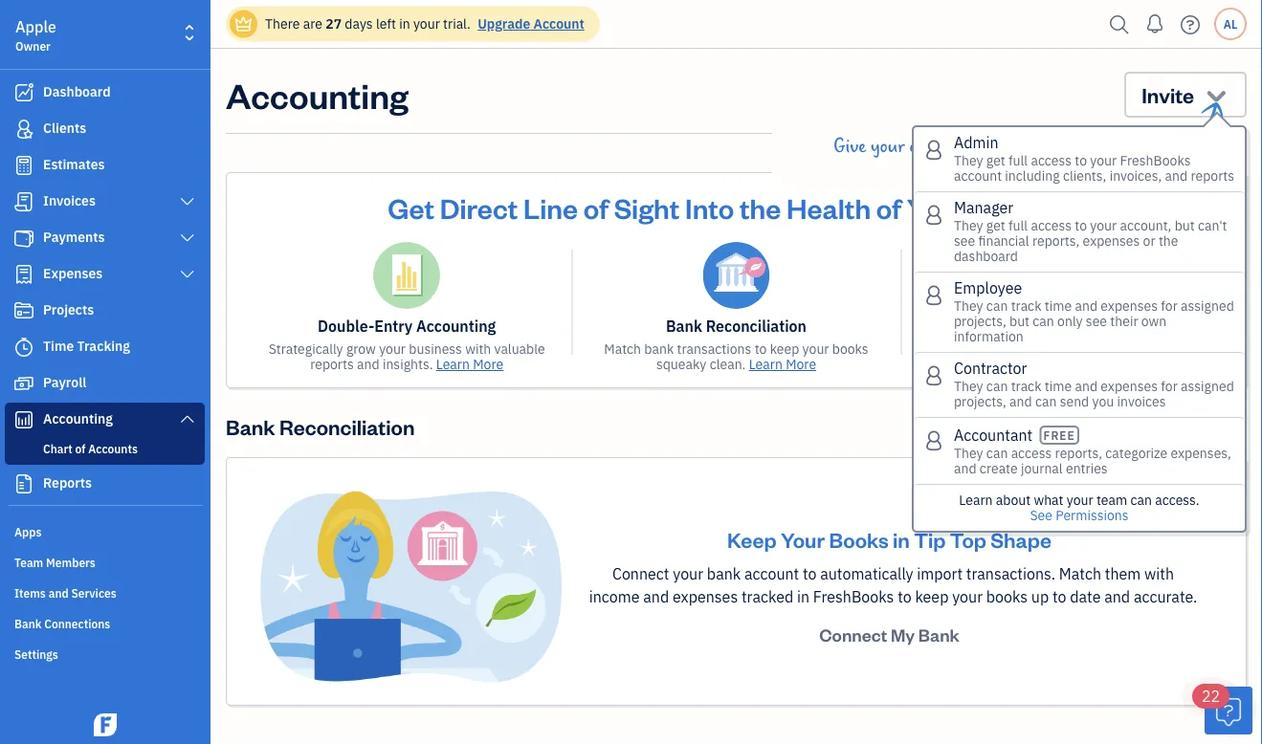Task type: describe. For each thing, give the bounding box(es) containing it.
account
[[534, 15, 585, 33]]

bank connections link
[[5, 609, 205, 637]]

freshbooks inside admin they get full access to your freshbooks account including clients, invoices, and reports
[[1120, 152, 1191, 169]]

0 vertical spatial your
[[907, 190, 966, 225]]

chart image
[[12, 411, 35, 430]]

admin
[[954, 133, 999, 153]]

and inside admin they get full access to your freshbooks account including clients, invoices, and reports
[[1165, 167, 1188, 185]]

team
[[14, 555, 43, 570]]

to inside manager they get full access to your account, but can't see financial reports, expenses or the dashboard
[[1075, 217, 1087, 235]]

0 vertical spatial the
[[740, 190, 781, 225]]

0 vertical spatial accounting
[[226, 72, 409, 117]]

and up the accountant
[[1010, 393, 1032, 411]]

in right the left
[[399, 15, 410, 33]]

0 vertical spatial bank reconciliation
[[666, 316, 807, 336]]

connect your bank account to begin matching your bank transactions image
[[257, 489, 564, 684]]

upgrade account link
[[474, 15, 585, 33]]

dashboard image
[[12, 83, 35, 102]]

dashboard link
[[5, 76, 205, 110]]

strategically
[[269, 340, 343, 358]]

double-entry accounting image
[[373, 242, 440, 309]]

they for manager
[[954, 217, 984, 235]]

accurate.
[[1134, 587, 1198, 607]]

dashboard
[[43, 83, 111, 101]]

can up the information
[[987, 297, 1008, 315]]

with inside "journal entries and chart of accounts create journal entries and edit accounts in the chart of accounts with"
[[1042, 356, 1067, 373]]

project image
[[12, 302, 35, 321]]

connect my bank
[[820, 624, 960, 647]]

estimates
[[43, 156, 105, 173]]

double-entry accounting
[[318, 316, 496, 336]]

chevron large down image for invoices
[[179, 194, 196, 210]]

into
[[685, 190, 734, 225]]

can left 'send'
[[1036, 393, 1057, 411]]

assigned for contractor
[[1181, 378, 1234, 395]]

can't
[[1198, 217, 1228, 235]]

assigned for employee
[[1181, 297, 1234, 315]]

items
[[14, 586, 46, 601]]

access.
[[1156, 491, 1200, 509]]

valuable
[[494, 340, 545, 358]]

keep inside connect your bank account to automatically import transactions. match them with income and expenses tracked in freshbooks to keep your books up to date and accurate.
[[915, 587, 949, 607]]

create
[[980, 460, 1018, 478]]

2 horizontal spatial accounting
[[416, 316, 496, 336]]

al button
[[1215, 8, 1247, 40]]

time for employee
[[1045, 297, 1072, 315]]

chart inside chart of accounts "link"
[[43, 441, 72, 457]]

books
[[829, 526, 889, 553]]

your inside learn about what your team can access. see permissions
[[1067, 491, 1094, 509]]

accounting link
[[5, 403, 205, 437]]

bank down strategically
[[226, 413, 275, 440]]

accounts inside "link"
[[88, 441, 138, 457]]

left
[[376, 15, 396, 33]]

with inside strategically grow your business with valuable reports and insights.
[[465, 340, 491, 358]]

of right health
[[877, 190, 902, 225]]

and left edit
[[1063, 340, 1085, 358]]

admin they get full access to your freshbooks account including clients, invoices, and reports
[[954, 133, 1235, 185]]

0 horizontal spatial reconciliation
[[279, 413, 415, 440]]

connect your bank account to automatically import transactions. match them with income and expenses tracked in freshbooks to keep your books up to date and accurate.
[[589, 564, 1198, 607]]

for for contractor
[[1161, 378, 1178, 395]]

payment image
[[12, 229, 35, 248]]

but inside manager they get full access to your account, but can't see financial reports, expenses or the dashboard
[[1175, 217, 1195, 235]]

them
[[1105, 564, 1141, 584]]

expense image
[[12, 265, 35, 284]]

clients
[[43, 119, 86, 137]]

see inside "employee they can track time and expenses for assigned projects, but can only see their own information"
[[1086, 313, 1107, 330]]

my
[[891, 624, 915, 647]]

income
[[589, 587, 640, 607]]

grow
[[346, 340, 376, 358]]

report image
[[12, 475, 35, 494]]

learn about what your team can access. see permissions
[[959, 491, 1200, 525]]

time tracking
[[43, 337, 130, 355]]

get for manager
[[987, 217, 1006, 235]]

they inside free they can access reports, categorize expenses, and create journal entries
[[954, 445, 984, 462]]

with inside connect your bank account to automatically import transactions. match them with income and expenses tracked in freshbooks to keep your books up to date and accurate.
[[1145, 564, 1174, 584]]

import
[[917, 564, 963, 584]]

and right income
[[643, 587, 669, 607]]

bank reconciliation image
[[703, 242, 770, 309]]

get direct line of sight into the health of your business
[[388, 190, 1085, 225]]

projects, for employee
[[954, 313, 1007, 330]]

apple owner
[[15, 17, 56, 54]]

27
[[326, 15, 342, 33]]

tracking
[[77, 337, 130, 355]]

timer image
[[12, 338, 35, 357]]

of right the line
[[584, 190, 609, 225]]

journal entries and chart of accounts create journal entries and edit accounts in the chart of accounts with
[[926, 316, 1206, 373]]

tracked
[[742, 587, 794, 607]]

expenses inside contractor they can track time and expenses for assigned projects, and can send you invoices
[[1101, 378, 1158, 395]]

for for employee
[[1161, 297, 1178, 315]]

connect for your
[[613, 564, 670, 584]]

categorize
[[1106, 445, 1168, 462]]

chevrondown image
[[1204, 81, 1230, 108]]

business
[[972, 190, 1085, 225]]

can inside learn about what your team can access. see permissions
[[1131, 491, 1152, 509]]

0 vertical spatial accounts
[[1134, 316, 1200, 336]]

to right up
[[1053, 587, 1067, 607]]

and inside strategically grow your business with valuable reports and insights.
[[357, 356, 380, 373]]

clients link
[[5, 112, 205, 146]]

payroll
[[43, 374, 86, 391]]

expenses inside connect your bank account to automatically import transactions. match them with income and expenses tracked in freshbooks to keep your books up to date and accurate.
[[673, 587, 738, 607]]

accounting inside main element
[[43, 410, 113, 428]]

financial
[[979, 232, 1030, 250]]

of right "create" in the right top of the page
[[968, 356, 979, 373]]

full for admin
[[1009, 152, 1028, 169]]

and down "journal entries and chart of accounts" image
[[1044, 316, 1070, 336]]

top
[[950, 526, 987, 553]]

in left tip
[[893, 526, 910, 553]]

connections
[[44, 616, 110, 632]]

or
[[1143, 232, 1156, 250]]

automatically
[[820, 564, 914, 584]]

days
[[345, 15, 373, 33]]

see inside manager they get full access to your account, but can't see financial reports, expenses or the dashboard
[[954, 232, 976, 250]]

including
[[1005, 167, 1060, 185]]

your inside match bank transactions to keep your books squeaky clean.
[[803, 340, 829, 358]]

1 vertical spatial entries
[[1017, 340, 1060, 358]]

you
[[1093, 393, 1114, 411]]

invite
[[1142, 81, 1195, 108]]

entry
[[375, 316, 413, 336]]

get for admin
[[987, 152, 1006, 169]]

2 horizontal spatial chart
[[1074, 316, 1113, 336]]

1 vertical spatial bank reconciliation
[[226, 413, 415, 440]]

projects, for contractor
[[954, 393, 1007, 411]]

chevron large down image for payments
[[179, 231, 196, 246]]

transactions.
[[967, 564, 1056, 584]]

invoices,
[[1110, 167, 1162, 185]]

team
[[1097, 491, 1128, 509]]

to inside admin they get full access to your freshbooks account including clients, invoices, and reports
[[1075, 152, 1087, 169]]

the inside "journal entries and chart of accounts create journal entries and edit accounts in the chart of accounts with"
[[1187, 340, 1206, 358]]

journal entries and chart of accounts image
[[1033, 242, 1100, 309]]

full for manager
[[1009, 217, 1028, 235]]

to inside match bank transactions to keep your books squeaky clean.
[[755, 340, 767, 358]]

insights.
[[383, 356, 433, 373]]

your inside admin they get full access to your freshbooks account including clients, invoices, and reports
[[1091, 152, 1117, 169]]

apple
[[15, 17, 56, 37]]

1 horizontal spatial reconciliation
[[706, 316, 807, 336]]

only
[[1058, 313, 1083, 330]]

invoice image
[[12, 192, 35, 212]]

reports inside strategically grow your business with valuable reports and insights.
[[310, 356, 354, 373]]

crown image
[[234, 14, 254, 34]]

projects
[[43, 301, 94, 319]]

reports link
[[5, 467, 205, 502]]

there are 27 days left in your trial. upgrade account
[[265, 15, 585, 33]]

clean.
[[710, 356, 746, 373]]

own
[[1142, 313, 1167, 330]]

in inside "journal entries and chart of accounts create journal entries and edit accounts in the chart of accounts with"
[[1172, 340, 1183, 358]]

bank connections
[[14, 616, 110, 632]]

manager they get full access to your account, but can't see financial reports, expenses or the dashboard
[[954, 198, 1228, 265]]

search image
[[1105, 10, 1135, 39]]

contractor
[[954, 358, 1027, 379]]

invite button
[[1125, 72, 1247, 118]]

learn more for bank reconciliation
[[749, 356, 817, 373]]

books inside connect your bank account to automatically import transactions. match them with income and expenses tracked in freshbooks to keep your books up to date and accurate.
[[987, 587, 1028, 607]]

bank inside match bank transactions to keep your books squeaky clean.
[[645, 340, 674, 358]]

keep your books in tip top shape
[[727, 526, 1052, 553]]



Task type: locate. For each thing, give the bounding box(es) containing it.
to up my
[[898, 587, 912, 607]]

1 vertical spatial access
[[1031, 217, 1072, 235]]

more right clean.
[[786, 356, 817, 373]]

1 horizontal spatial learn
[[749, 356, 783, 373]]

can inside free they can access reports, categorize expenses, and create journal entries
[[987, 445, 1008, 462]]

match left squeaky
[[604, 340, 641, 358]]

create
[[926, 340, 966, 358]]

reports inside admin they get full access to your freshbooks account including clients, invoices, and reports
[[1191, 167, 1235, 185]]

1 vertical spatial for
[[1161, 378, 1178, 395]]

chart down the information
[[932, 356, 964, 373]]

payroll link
[[5, 367, 205, 401]]

1 vertical spatial your
[[781, 526, 825, 553]]

2 more from the left
[[786, 356, 817, 373]]

1 vertical spatial full
[[1009, 217, 1028, 235]]

chevron large down image up chart of accounts "link"
[[179, 412, 196, 427]]

keep right clean.
[[770, 340, 800, 358]]

2 learn more from the left
[[749, 356, 817, 373]]

line
[[524, 190, 578, 225]]

see
[[954, 232, 976, 250], [1086, 313, 1107, 330]]

al
[[1224, 16, 1238, 32]]

4 they from the top
[[954, 378, 984, 395]]

0 horizontal spatial your
[[781, 526, 825, 553]]

chart of accounts link
[[9, 437, 201, 460]]

2 track from the top
[[1011, 378, 1042, 395]]

they for admin
[[954, 152, 984, 169]]

of inside "link"
[[75, 441, 86, 457]]

client image
[[12, 120, 35, 139]]

1 horizontal spatial see
[[1086, 313, 1107, 330]]

learn
[[436, 356, 470, 373], [749, 356, 783, 373], [959, 491, 993, 509]]

connect my bank button
[[802, 616, 977, 655]]

they inside admin they get full access to your freshbooks account including clients, invoices, and reports
[[954, 152, 984, 169]]

1 chevron large down image from the top
[[179, 231, 196, 246]]

0 vertical spatial for
[[1161, 297, 1178, 315]]

0 horizontal spatial see
[[954, 232, 976, 250]]

chevron large down image inside invoices link
[[179, 194, 196, 210]]

they left journal
[[954, 445, 984, 462]]

2 horizontal spatial the
[[1187, 340, 1206, 358]]

accounts
[[1134, 316, 1200, 336], [982, 356, 1038, 373], [88, 441, 138, 457]]

to right including
[[1075, 152, 1087, 169]]

what
[[1034, 491, 1064, 509]]

and
[[1165, 167, 1188, 185], [1075, 297, 1098, 315], [1044, 316, 1070, 336], [1063, 340, 1085, 358], [357, 356, 380, 373], [1075, 378, 1098, 395], [1010, 393, 1032, 411], [954, 460, 977, 478], [49, 586, 69, 601], [643, 587, 669, 607], [1105, 587, 1131, 607]]

and down them
[[1105, 587, 1131, 607]]

projects, inside contractor they can track time and expenses for assigned projects, and can send you invoices
[[954, 393, 1007, 411]]

assigned
[[1181, 297, 1234, 315], [1181, 378, 1234, 395]]

0 vertical spatial see
[[954, 232, 976, 250]]

but inside "employee they can track time and expenses for assigned projects, but can only see their own information"
[[1010, 313, 1030, 330]]

reports, down business
[[1033, 232, 1080, 250]]

2 vertical spatial the
[[1187, 340, 1206, 358]]

in inside connect your bank account to automatically import transactions. match them with income and expenses tracked in freshbooks to keep your books up to date and accurate.
[[797, 587, 810, 607]]

can up the accountant
[[987, 378, 1008, 395]]

1 horizontal spatial account
[[954, 167, 1002, 185]]

full inside manager they get full access to your account, but can't see financial reports, expenses or the dashboard
[[1009, 217, 1028, 235]]

send
[[1060, 393, 1089, 411]]

0 horizontal spatial keep
[[770, 340, 800, 358]]

1 vertical spatial books
[[987, 587, 1028, 607]]

and inside "employee they can track time and expenses for assigned projects, but can only see their own information"
[[1075, 297, 1098, 315]]

to left automatically
[[803, 564, 817, 584]]

2 vertical spatial accounts
[[88, 441, 138, 457]]

2 vertical spatial accounting
[[43, 410, 113, 428]]

chart
[[1074, 316, 1113, 336], [932, 356, 964, 373], [43, 441, 72, 457]]

assigned up the expenses,
[[1181, 378, 1234, 395]]

0 horizontal spatial learn more
[[436, 356, 504, 373]]

0 vertical spatial connect
[[613, 564, 670, 584]]

2 horizontal spatial learn
[[959, 491, 993, 509]]

edit
[[1088, 340, 1112, 358]]

see
[[1030, 507, 1053, 525]]

1 vertical spatial reports,
[[1055, 445, 1103, 462]]

account inside admin they get full access to your freshbooks account including clients, invoices, and reports
[[954, 167, 1002, 185]]

clients,
[[1063, 167, 1107, 185]]

0 vertical spatial time
[[1045, 297, 1072, 315]]

1 horizontal spatial your
[[907, 190, 966, 225]]

1 horizontal spatial freshbooks
[[1120, 152, 1191, 169]]

they for contractor
[[954, 378, 984, 395]]

account inside connect your bank account to automatically import transactions. match them with income and expenses tracked in freshbooks to keep your books up to date and accurate.
[[745, 564, 799, 584]]

1 horizontal spatial learn more
[[749, 356, 817, 373]]

assigned inside "employee they can track time and expenses for assigned projects, but can only see their own information"
[[1181, 297, 1234, 315]]

reports up close icon
[[1191, 167, 1235, 185]]

close image
[[1212, 186, 1234, 208]]

0 horizontal spatial bank
[[645, 340, 674, 358]]

assigned right own
[[1181, 297, 1234, 315]]

0 vertical spatial reconciliation
[[706, 316, 807, 336]]

1 vertical spatial match
[[1059, 564, 1102, 584]]

expenses inside manager they get full access to your account, but can't see financial reports, expenses or the dashboard
[[1083, 232, 1140, 250]]

journal up 'contractor'
[[969, 340, 1014, 358]]

0 vertical spatial access
[[1031, 152, 1072, 169]]

books
[[832, 340, 869, 358], [987, 587, 1028, 607]]

2 vertical spatial chart
[[43, 441, 72, 457]]

they inside contractor they can track time and expenses for assigned projects, and can send you invoices
[[954, 378, 984, 395]]

connect
[[613, 564, 670, 584], [820, 624, 888, 647]]

journal up "create" in the right top of the page
[[932, 316, 986, 336]]

access up business
[[1031, 152, 1072, 169]]

0 vertical spatial assigned
[[1181, 297, 1234, 315]]

1 vertical spatial chart
[[932, 356, 964, 373]]

entries down only at top right
[[1017, 340, 1060, 358]]

contractor they can track time and expenses for assigned projects, and can send you invoices
[[954, 358, 1234, 411]]

2 chevron large down image from the top
[[179, 412, 196, 427]]

get
[[987, 152, 1006, 169], [987, 217, 1006, 235]]

estimate image
[[12, 156, 35, 175]]

2 for from the top
[[1161, 378, 1178, 395]]

connect inside button
[[820, 624, 888, 647]]

bank reconciliation down strategically
[[226, 413, 415, 440]]

free
[[1044, 428, 1076, 443]]

account up tracked
[[745, 564, 799, 584]]

3 they from the top
[[954, 297, 984, 315]]

they up manager in the right of the page
[[954, 152, 984, 169]]

0 horizontal spatial with
[[465, 340, 491, 358]]

1 vertical spatial account
[[745, 564, 799, 584]]

squeaky
[[657, 356, 707, 373]]

in right accounts
[[1172, 340, 1183, 358]]

0 vertical spatial books
[[832, 340, 869, 358]]

strategically grow your business with valuable reports and insights.
[[269, 340, 545, 373]]

2 they from the top
[[954, 217, 984, 235]]

1 assigned from the top
[[1181, 297, 1234, 315]]

projects, down employee
[[954, 313, 1007, 330]]

get inside admin they get full access to your freshbooks account including clients, invoices, and reports
[[987, 152, 1006, 169]]

chart up edit
[[1074, 316, 1113, 336]]

get up "dashboard"
[[987, 217, 1006, 235]]

for inside contractor they can track time and expenses for assigned projects, and can send you invoices
[[1161, 378, 1178, 395]]

1 time from the top
[[1045, 297, 1072, 315]]

1 horizontal spatial bank reconciliation
[[666, 316, 807, 336]]

1 horizontal spatial the
[[1159, 232, 1179, 250]]

1 vertical spatial journal
[[969, 340, 1014, 358]]

2 get from the top
[[987, 217, 1006, 235]]

of up reports
[[75, 441, 86, 457]]

1 vertical spatial accounting
[[416, 316, 496, 336]]

accounts down the accounting link at left
[[88, 441, 138, 457]]

1 horizontal spatial accounting
[[226, 72, 409, 117]]

see right only at top right
[[1086, 313, 1107, 330]]

2 projects, from the top
[[954, 393, 1007, 411]]

books down transactions.
[[987, 587, 1028, 607]]

but
[[1175, 217, 1195, 235], [1010, 313, 1030, 330]]

1 learn more from the left
[[436, 356, 504, 373]]

bank inside connect your bank account to automatically import transactions. match them with income and expenses tracked in freshbooks to keep your books up to date and accurate.
[[707, 564, 741, 584]]

1 horizontal spatial connect
[[820, 624, 888, 647]]

1 horizontal spatial accounts
[[982, 356, 1038, 373]]

members
[[46, 555, 96, 570]]

connect for my
[[820, 624, 888, 647]]

learn more right insights.
[[436, 356, 504, 373]]

track for employee
[[1011, 297, 1042, 315]]

assigned inside contractor they can track time and expenses for assigned projects, and can send you invoices
[[1181, 378, 1234, 395]]

to down clients,
[[1075, 217, 1087, 235]]

get inside manager they get full access to your account, but can't see financial reports, expenses or the dashboard
[[987, 217, 1006, 235]]

0 vertical spatial journal
[[932, 316, 986, 336]]

connect left my
[[820, 624, 888, 647]]

1 vertical spatial accounts
[[982, 356, 1038, 373]]

2 chevron large down image from the top
[[179, 267, 196, 282]]

0 vertical spatial bank
[[645, 340, 674, 358]]

more right business
[[473, 356, 504, 373]]

1 vertical spatial keep
[[915, 587, 949, 607]]

manager
[[954, 198, 1014, 218]]

with up 'send'
[[1042, 356, 1067, 373]]

access inside manager they get full access to your account, but can't see financial reports, expenses or the dashboard
[[1031, 217, 1072, 235]]

2 vertical spatial access
[[1011, 445, 1052, 462]]

2 full from the top
[[1009, 217, 1028, 235]]

1 vertical spatial time
[[1045, 378, 1072, 395]]

1 get from the top
[[987, 152, 1006, 169]]

1 horizontal spatial bank
[[707, 564, 741, 584]]

expenses up accounts
[[1101, 297, 1158, 315]]

1 vertical spatial but
[[1010, 313, 1030, 330]]

learn right clean.
[[749, 356, 783, 373]]

they inside manager they get full access to your account, but can't see financial reports, expenses or the dashboard
[[954, 217, 984, 235]]

keep
[[727, 526, 777, 553]]

expenses left tracked
[[673, 587, 738, 607]]

reports
[[43, 474, 92, 492]]

more for double-entry accounting
[[473, 356, 504, 373]]

employee
[[954, 278, 1022, 298]]

they
[[954, 152, 984, 169], [954, 217, 984, 235], [954, 297, 984, 315], [954, 378, 984, 395], [954, 445, 984, 462]]

connect inside connect your bank account to automatically import transactions. match them with income and expenses tracked in freshbooks to keep your books up to date and accurate.
[[613, 564, 670, 584]]

0 vertical spatial freshbooks
[[1120, 152, 1191, 169]]

of
[[584, 190, 609, 225], [877, 190, 902, 225], [1117, 316, 1131, 336], [968, 356, 979, 373], [75, 441, 86, 457]]

keep down import
[[915, 587, 949, 607]]

bank inside button
[[919, 624, 960, 647]]

expenses,
[[1171, 445, 1232, 462]]

main element
[[0, 0, 258, 745]]

chevron large down image for accounting
[[179, 412, 196, 427]]

learn more for double-entry accounting
[[436, 356, 504, 373]]

0 vertical spatial keep
[[770, 340, 800, 358]]

1 horizontal spatial more
[[786, 356, 817, 373]]

full up "dashboard"
[[1009, 217, 1028, 235]]

0 horizontal spatial match
[[604, 340, 641, 358]]

expenses left or
[[1083, 232, 1140, 250]]

health
[[787, 190, 871, 225]]

track left only at top right
[[1011, 297, 1042, 315]]

can right team
[[1131, 491, 1152, 509]]

up
[[1032, 587, 1049, 607]]

2 horizontal spatial accounts
[[1134, 316, 1200, 336]]

1 vertical spatial projects,
[[954, 393, 1007, 411]]

0 vertical spatial but
[[1175, 217, 1195, 235]]

access for admin
[[1031, 152, 1072, 169]]

services
[[71, 586, 116, 601]]

learn left 'about'
[[959, 491, 993, 509]]

freshbooks down automatically
[[813, 587, 894, 607]]

entries
[[1066, 460, 1108, 478]]

your inside manager they get full access to your account, but can't see financial reports, expenses or the dashboard
[[1091, 217, 1117, 235]]

entries down employee
[[990, 316, 1040, 336]]

projects, down 'contractor'
[[954, 393, 1007, 411]]

bank up transactions
[[666, 316, 702, 336]]

keep inside match bank transactions to keep your books squeaky clean.
[[770, 340, 800, 358]]

1 for from the top
[[1161, 297, 1178, 315]]

0 vertical spatial entries
[[990, 316, 1040, 336]]

notifications image
[[1140, 5, 1171, 43]]

1 horizontal spatial match
[[1059, 564, 1102, 584]]

freshbooks up account,
[[1120, 152, 1191, 169]]

double-
[[318, 316, 375, 336]]

learn right insights.
[[436, 356, 470, 373]]

0 horizontal spatial connect
[[613, 564, 670, 584]]

information
[[954, 328, 1024, 346]]

accounts up accounts
[[1134, 316, 1200, 336]]

invoices link
[[5, 185, 205, 219]]

projects link
[[5, 294, 205, 328]]

track inside contractor they can track time and expenses for assigned projects, and can send you invoices
[[1011, 378, 1042, 395]]

payments
[[43, 228, 105, 246]]

entries
[[990, 316, 1040, 336], [1017, 340, 1060, 358]]

1 horizontal spatial chart
[[932, 356, 964, 373]]

access for manager
[[1031, 217, 1072, 235]]

0 horizontal spatial bank reconciliation
[[226, 413, 415, 440]]

bank down items
[[14, 616, 42, 632]]

2 time from the top
[[1045, 378, 1072, 395]]

1 vertical spatial see
[[1086, 313, 1107, 330]]

accounting up business
[[416, 316, 496, 336]]

go to help image
[[1175, 10, 1206, 39]]

account up manager in the right of the page
[[954, 167, 1002, 185]]

and down edit
[[1075, 378, 1098, 395]]

for down accounts
[[1161, 378, 1178, 395]]

for right their
[[1161, 297, 1178, 315]]

5 they from the top
[[954, 445, 984, 462]]

0 vertical spatial chart
[[1074, 316, 1113, 336]]

with up accurate.
[[1145, 564, 1174, 584]]

bank inside main element
[[14, 616, 42, 632]]

1 vertical spatial track
[[1011, 378, 1042, 395]]

1 vertical spatial the
[[1159, 232, 1179, 250]]

can
[[987, 297, 1008, 315], [1033, 313, 1055, 330], [987, 378, 1008, 395], [1036, 393, 1057, 411], [987, 445, 1008, 462], [1131, 491, 1152, 509]]

they up "dashboard"
[[954, 217, 984, 235]]

time for contractor
[[1045, 378, 1072, 395]]

team members link
[[5, 547, 205, 576]]

reports, inside free they can access reports, categorize expenses, and create journal entries
[[1055, 445, 1103, 462]]

accounting down are
[[226, 72, 409, 117]]

chevron large down image for expenses
[[179, 267, 196, 282]]

in right tracked
[[797, 587, 810, 607]]

and inside free they can access reports, categorize expenses, and create journal entries
[[954, 460, 977, 478]]

reconciliation
[[706, 316, 807, 336], [279, 413, 415, 440]]

estimates link
[[5, 148, 205, 183]]

upgrade
[[478, 15, 530, 33]]

1 more from the left
[[473, 356, 504, 373]]

your up "dashboard"
[[907, 190, 966, 225]]

account
[[954, 167, 1002, 185], [745, 564, 799, 584]]

the right accounts
[[1187, 340, 1206, 358]]

and right invoices,
[[1165, 167, 1188, 185]]

1 horizontal spatial keep
[[915, 587, 949, 607]]

22 button
[[1193, 684, 1253, 735]]

freshbooks image
[[90, 714, 121, 737]]

0 horizontal spatial accounts
[[88, 441, 138, 457]]

0 vertical spatial track
[[1011, 297, 1042, 315]]

1 full from the top
[[1009, 152, 1028, 169]]

payments link
[[5, 221, 205, 256]]

business
[[409, 340, 462, 358]]

access inside admin they get full access to your freshbooks account including clients, invoices, and reports
[[1031, 152, 1072, 169]]

track for contractor
[[1011, 378, 1042, 395]]

with
[[465, 340, 491, 358], [1042, 356, 1067, 373], [1145, 564, 1174, 584]]

access inside free they can access reports, categorize expenses, and create journal entries
[[1011, 445, 1052, 462]]

invoices
[[43, 192, 96, 210]]

time down "journal entries and chart of accounts create journal entries and edit accounts in the chart of accounts with"
[[1045, 378, 1072, 395]]

date
[[1070, 587, 1101, 607]]

money image
[[12, 374, 35, 393]]

reconciliation up match bank transactions to keep your books squeaky clean.
[[706, 316, 807, 336]]

the
[[740, 190, 781, 225], [1159, 232, 1179, 250], [1187, 340, 1206, 358]]

of up accounts
[[1117, 316, 1131, 336]]

reports down the double-
[[310, 356, 354, 373]]

0 horizontal spatial more
[[473, 356, 504, 373]]

transactions
[[677, 340, 752, 358]]

apps link
[[5, 517, 205, 546]]

track inside "employee they can track time and expenses for assigned projects, but can only see their own information"
[[1011, 297, 1042, 315]]

1 projects, from the top
[[954, 313, 1007, 330]]

0 horizontal spatial but
[[1010, 313, 1030, 330]]

their
[[1111, 313, 1139, 330]]

team members
[[14, 555, 96, 570]]

match inside connect your bank account to automatically import transactions. match them with income and expenses tracked in freshbooks to keep your books up to date and accurate.
[[1059, 564, 1102, 584]]

apps
[[14, 525, 42, 540]]

time inside contractor they can track time and expenses for assigned projects, and can send you invoices
[[1045, 378, 1072, 395]]

0 vertical spatial reports
[[1191, 167, 1235, 185]]

0 horizontal spatial the
[[740, 190, 781, 225]]

learn more right clean.
[[749, 356, 817, 373]]

access down free
[[1011, 445, 1052, 462]]

expenses down accounts
[[1101, 378, 1158, 395]]

chevron large down image
[[179, 194, 196, 210], [179, 267, 196, 282]]

books left "create" in the right top of the page
[[832, 340, 869, 358]]

expenses inside "employee they can track time and expenses for assigned projects, but can only see their own information"
[[1101, 297, 1158, 315]]

bank right my
[[919, 624, 960, 647]]

and left "create"
[[954, 460, 977, 478]]

permissions
[[1056, 507, 1129, 525]]

for inside "employee they can track time and expenses for assigned projects, but can only see their own information"
[[1161, 297, 1178, 315]]

books inside match bank transactions to keep your books squeaky clean.
[[832, 340, 869, 358]]

1 track from the top
[[1011, 297, 1042, 315]]

your right keep at the bottom right
[[781, 526, 825, 553]]

shape
[[991, 526, 1052, 553]]

learn for reconciliation
[[749, 356, 783, 373]]

items and services
[[14, 586, 116, 601]]

they for employee
[[954, 297, 984, 315]]

chevron large down image
[[179, 231, 196, 246], [179, 412, 196, 427]]

1 vertical spatial bank
[[707, 564, 741, 584]]

0 vertical spatial match
[[604, 340, 641, 358]]

more for bank reconciliation
[[786, 356, 817, 373]]

0 vertical spatial account
[[954, 167, 1002, 185]]

expenses
[[1083, 232, 1140, 250], [1101, 297, 1158, 315], [1101, 378, 1158, 395], [673, 587, 738, 607]]

track left 'send'
[[1011, 378, 1042, 395]]

1 horizontal spatial with
[[1042, 356, 1067, 373]]

0 vertical spatial chevron large down image
[[179, 194, 196, 210]]

full
[[1009, 152, 1028, 169], [1009, 217, 1028, 235]]

2 assigned from the top
[[1181, 378, 1234, 395]]

projects, inside "employee they can track time and expenses for assigned projects, but can only see their own information"
[[954, 313, 1007, 330]]

see down manager in the right of the page
[[954, 232, 976, 250]]

1 horizontal spatial but
[[1175, 217, 1195, 235]]

chevron large down image up projects 'link'
[[179, 267, 196, 282]]

1 horizontal spatial books
[[987, 587, 1028, 607]]

with left valuable
[[465, 340, 491, 358]]

there
[[265, 15, 300, 33]]

full right admin
[[1009, 152, 1028, 169]]

accounting up chart of accounts
[[43, 410, 113, 428]]

match inside match bank transactions to keep your books squeaky clean.
[[604, 340, 641, 358]]

0 horizontal spatial freshbooks
[[813, 587, 894, 607]]

the inside manager they get full access to your account, but can't see financial reports, expenses or the dashboard
[[1159, 232, 1179, 250]]

freshbooks inside connect your bank account to automatically import transactions. match them with income and expenses tracked in freshbooks to keep your books up to date and accurate.
[[813, 587, 894, 607]]

1 horizontal spatial reports
[[1191, 167, 1235, 185]]

they inside "employee they can track time and expenses for assigned projects, but can only see their own information"
[[954, 297, 984, 315]]

0 vertical spatial full
[[1009, 152, 1028, 169]]

reports, inside manager they get full access to your account, but can't see financial reports, expenses or the dashboard
[[1033, 232, 1080, 250]]

1 vertical spatial chevron large down image
[[179, 267, 196, 282]]

0 horizontal spatial books
[[832, 340, 869, 358]]

and left their
[[1075, 297, 1098, 315]]

learn for entry
[[436, 356, 470, 373]]

0 horizontal spatial learn
[[436, 356, 470, 373]]

1 they from the top
[[954, 152, 984, 169]]

keep
[[770, 340, 800, 358], [915, 587, 949, 607]]

settings
[[14, 647, 58, 662]]

and left insights.
[[357, 356, 380, 373]]

your inside strategically grow your business with valuable reports and insights.
[[379, 340, 406, 358]]

items and services link
[[5, 578, 205, 607]]

and inside items and services link
[[49, 586, 69, 601]]

1 vertical spatial connect
[[820, 624, 888, 647]]

they down "create" in the right top of the page
[[954, 378, 984, 395]]

1 vertical spatial reconciliation
[[279, 413, 415, 440]]

the right or
[[1159, 232, 1179, 250]]

learn inside learn about what your team can access. see permissions
[[959, 491, 993, 509]]

time inside "employee they can track time and expenses for assigned projects, but can only see their own information"
[[1045, 297, 1072, 315]]

can left journal
[[987, 445, 1008, 462]]

0 horizontal spatial chart
[[43, 441, 72, 457]]

full inside admin they get full access to your freshbooks account including clients, invoices, and reports
[[1009, 152, 1028, 169]]

2 horizontal spatial with
[[1145, 564, 1174, 584]]

get up manager in the right of the page
[[987, 152, 1006, 169]]

and right items
[[49, 586, 69, 601]]

can left only at top right
[[1033, 313, 1055, 330]]

0 horizontal spatial account
[[745, 564, 799, 584]]

1 chevron large down image from the top
[[179, 194, 196, 210]]

they up the information
[[954, 297, 984, 315]]

resource center badge image
[[1205, 687, 1253, 735]]



Task type: vqa. For each thing, say whether or not it's contained in the screenshot.
third 'They' from the bottom
yes



